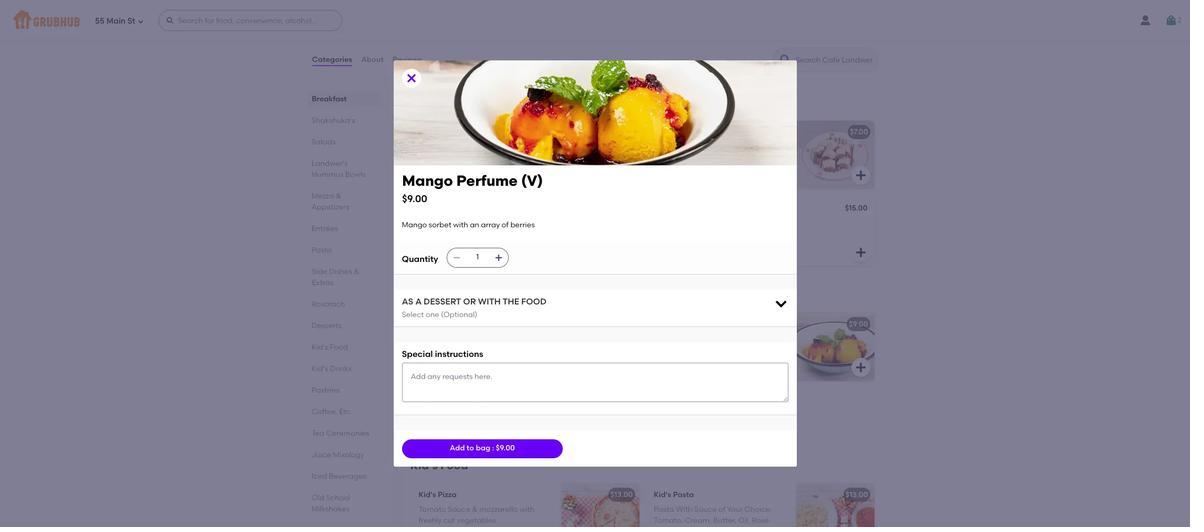 Task type: describe. For each thing, give the bounding box(es) containing it.
tomato
[[419, 505, 446, 514]]

landwer's hummus bowls
[[312, 159, 366, 179]]

1 horizontal spatial array
[[733, 335, 752, 343]]

food inside tab
[[330, 343, 348, 352]]

mango perfume (v)
[[654, 320, 724, 329]]

sauce inside tomato sauce & mozzarella with freshly cut vegetables
[[448, 505, 470, 514]]

special
[[402, 349, 433, 359]]

salads
[[312, 138, 336, 146]]

pastries tab
[[312, 385, 377, 396]]

kid's drinks tab
[[312, 363, 377, 374]]

$7.00
[[850, 128, 868, 137]]

$15.00
[[845, 204, 867, 213]]

kid's food inside tab
[[312, 343, 348, 352]]

iced
[[312, 472, 327, 481]]

quantity
[[402, 254, 438, 264]]

to
[[467, 444, 474, 453]]

kid's pizza image
[[560, 483, 639, 527]]

$12.00
[[611, 320, 633, 329]]

st
[[127, 16, 135, 26]]

with
[[478, 296, 501, 306]]

with inside "4 pieces of waffle with chocolate + vanilla ice cream, chocolate syrup, whipped cream, strawberry"
[[483, 335, 498, 343]]

cut
[[443, 516, 455, 525]]

old school milkshakes
[[312, 493, 350, 513]]

your
[[727, 505, 743, 514]]

reviews button
[[392, 41, 422, 79]]

0 vertical spatial berries
[[510, 221, 535, 230]]

55
[[95, 16, 104, 26]]

0 vertical spatial sorbet
[[429, 221, 451, 230]]

choice:
[[744, 505, 772, 514]]

$9.00 inside mango perfume (v) $9.00
[[402, 193, 427, 205]]

crumble
[[480, 230, 511, 239]]

entrées tab
[[312, 223, 377, 234]]

reviews
[[392, 55, 422, 64]]

as
[[402, 296, 413, 306]]

oreo rozalach (full)
[[419, 205, 492, 214]]

whipped
[[419, 356, 450, 365]]

kid's pasta
[[654, 490, 694, 499]]

& for tomato
[[472, 505, 478, 514]]

freshly
[[419, 516, 442, 525]]

55 main st
[[95, 16, 135, 26]]

juice mixology
[[312, 450, 364, 459]]

1 horizontal spatial $9.00
[[496, 444, 515, 453]]

with down oreo rozalach (full)
[[453, 221, 468, 230]]

dessert
[[424, 296, 461, 306]]

ricotta
[[468, 220, 494, 229]]

breakfast tab
[[312, 93, 377, 104]]

Special instructions text field
[[402, 363, 788, 402]]

4 pieces of waffle with chocolate + vanilla ice cream, chocolate syrup, whipped cream, strawberry
[[419, 335, 544, 365]]

mango right $12.00
[[654, 320, 679, 329]]

1 vertical spatial pasta
[[673, 490, 694, 499]]

desserts inside tab
[[312, 321, 342, 330]]

tea ceremonies
[[312, 429, 369, 438]]

butter,
[[713, 516, 737, 525]]

side
[[312, 267, 327, 276]]

or
[[463, 296, 476, 306]]

chocolate,
[[419, 230, 458, 239]]

one
[[426, 310, 439, 319]]

milkshakes
[[312, 504, 350, 513]]

old
[[312, 493, 324, 502]]

Search Cafe Landwer search field
[[795, 55, 875, 65]]

mezza
[[312, 192, 334, 201]]

bowls
[[345, 170, 366, 179]]

mezza & appetizers tab
[[312, 191, 377, 213]]

kid's up kid's drinks
[[312, 343, 328, 352]]

mango up chocolate,
[[402, 221, 427, 230]]

ice
[[419, 397, 430, 406]]

cream,
[[685, 516, 712, 525]]

Input item quantity number field
[[466, 248, 489, 267]]

sauce inside pasta with sauce of your choice: tomato, cream, butter, oil, rosé served with vegetables
[[694, 505, 717, 514]]

landwer's
[[312, 159, 348, 168]]

waffle inside "4 pieces of waffle with chocolate + vanilla ice cream, chocolate syrup, whipped cream, strawberry"
[[458, 335, 481, 343]]

mixology
[[333, 450, 364, 459]]

& for side
[[354, 267, 359, 276]]

mango perfume (v) $9.00
[[402, 172, 543, 205]]

of inside "4 pieces of waffle with chocolate + vanilla ice cream, chocolate syrup, whipped cream, strawberry"
[[450, 335, 457, 343]]

juice
[[312, 450, 331, 459]]

dessert
[[419, 320, 446, 329]]

pasta tab
[[312, 245, 377, 256]]

salads tab
[[312, 136, 377, 148]]

main
[[106, 16, 126, 26]]

rozalach for (full)
[[438, 205, 472, 214]]

mango perfume (v) image
[[796, 313, 874, 381]]

$15.00 button
[[648, 198, 874, 266]]

landwer's hummus bowls tab
[[312, 158, 377, 180]]

mango inside 'mango sorbet with an array of berries'
[[654, 335, 679, 343]]

kid's pizza
[[419, 490, 457, 499]]

4
[[419, 335, 423, 343]]

$13.00 for tomato sauce & mozzarella with freshly cut vegetables
[[610, 490, 633, 499]]

scoop
[[458, 397, 481, 406]]

1 horizontal spatial desserts
[[410, 288, 458, 301]]

0 vertical spatial cream,
[[457, 345, 482, 354]]

dessert waffle
[[419, 320, 471, 329]]

two eggs image
[[560, 6, 639, 74]]

,
[[496, 220, 497, 229]]

kid's drinks
[[312, 364, 352, 373]]

tea
[[312, 429, 324, 438]]

about button
[[361, 41, 384, 79]]

with
[[676, 505, 692, 514]]

(half)
[[717, 128, 738, 137]]

(full)
[[474, 205, 492, 214]]

a
[[415, 296, 422, 306]]

appetizers
[[312, 203, 349, 212]]

2 horizontal spatial rosalach
[[682, 128, 716, 137]]

cream inside cream fresh, ricotta , white chocolate, oreo crumble
[[419, 220, 444, 229]]

ice cream scoop (two scoop)
[[419, 397, 527, 406]]

old school milkshakes tab
[[312, 492, 377, 514]]

categories
[[312, 55, 352, 64]]

mango inside mango perfume (v) $9.00
[[402, 172, 453, 190]]

with down the mango perfume (v)
[[705, 335, 720, 343]]

chocolate
[[500, 335, 537, 343]]

desserts tab
[[312, 320, 377, 331]]

& inside mezza & appetizers
[[336, 192, 341, 201]]

pasta for pasta
[[312, 246, 332, 255]]

hummus
[[312, 170, 344, 179]]



Task type: locate. For each thing, give the bounding box(es) containing it.
nutella rosalach (half) image
[[796, 121, 874, 189]]

rosé
[[752, 516, 769, 525]]

1 vertical spatial cream,
[[451, 356, 477, 365]]

array
[[481, 221, 500, 230], [733, 335, 752, 343]]

+
[[539, 335, 544, 343]]

pasta for pasta with sauce of your choice: tomato, cream, butter, oil, rosé served with vegetables
[[654, 505, 674, 514]]

cream fresh, ricotta , white chocolate, oreo crumble
[[419, 220, 520, 239]]

0 vertical spatial mango sorbet with an array of berries
[[402, 221, 535, 230]]

with down the cream,
[[680, 526, 695, 527]]

svg image inside 2 button
[[1165, 14, 1178, 27]]

(v)
[[521, 172, 543, 190], [713, 320, 724, 329]]

nutella for nutella rosalach (half)
[[654, 128, 680, 137]]

1 horizontal spatial berries
[[654, 345, 678, 354]]

categories button
[[312, 41, 353, 79]]

2 vertical spatial &
[[472, 505, 478, 514]]

0 vertical spatial rosalach
[[410, 96, 462, 109]]

pastries
[[312, 386, 340, 395]]

1 horizontal spatial perfume
[[681, 320, 711, 329]]

cream up chocolate,
[[419, 220, 444, 229]]

about
[[361, 55, 384, 64]]

strawberry
[[478, 356, 517, 365]]

0 horizontal spatial perfume
[[456, 172, 517, 190]]

oreo rozalach (full) image
[[560, 198, 639, 266]]

nutella rozalach full
[[419, 128, 495, 137]]

cream, right ice on the left of the page
[[457, 345, 482, 354]]

2 horizontal spatial $9.00
[[849, 320, 868, 329]]

kid's pasta image
[[796, 483, 874, 527]]

1 vertical spatial food
[[440, 459, 468, 472]]

fresh,
[[445, 220, 466, 229]]

cream right ice
[[431, 397, 456, 406]]

beverages
[[329, 472, 366, 481]]

1 horizontal spatial sauce
[[694, 505, 717, 514]]

pasta up with
[[673, 490, 694, 499]]

tea ceremonies tab
[[312, 428, 377, 439]]

1 horizontal spatial (v)
[[713, 320, 724, 329]]

1 vertical spatial (v)
[[713, 320, 724, 329]]

0 vertical spatial (v)
[[521, 172, 543, 190]]

mango up oreo rozalach (full)
[[402, 172, 453, 190]]

0 vertical spatial kid's food
[[312, 343, 348, 352]]

rozalach up fresh,
[[438, 205, 472, 214]]

2 sauce from the left
[[694, 505, 717, 514]]

& inside side dishes & extras
[[354, 267, 359, 276]]

0 horizontal spatial mango sorbet with an array of berries
[[402, 221, 535, 230]]

an
[[470, 221, 479, 230], [722, 335, 731, 343]]

waffle down "(optional)" in the left of the page
[[448, 320, 471, 329]]

kid's food tab
[[312, 342, 377, 353]]

0 horizontal spatial (v)
[[521, 172, 543, 190]]

1 vertical spatial an
[[722, 335, 731, 343]]

of
[[502, 221, 509, 230], [450, 335, 457, 343], [754, 335, 761, 343], [718, 505, 725, 514]]

of inside pasta with sauce of your choice: tomato, cream, butter, oil, rosé served with vegetables
[[718, 505, 725, 514]]

0 horizontal spatial array
[[481, 221, 500, 230]]

with up chocolate
[[483, 335, 498, 343]]

an down (full)
[[470, 221, 479, 230]]

kid's food down add
[[410, 459, 468, 472]]

1 horizontal spatial kid's food
[[410, 459, 468, 472]]

ceremonies
[[326, 429, 369, 438]]

instructions
[[435, 349, 483, 359]]

full
[[482, 128, 495, 137]]

perfume for mango perfume (v)
[[681, 320, 711, 329]]

0 horizontal spatial rosalach
[[312, 300, 345, 309]]

extras
[[312, 278, 333, 287]]

dessert waffle image
[[560, 313, 639, 381]]

0 vertical spatial oreo
[[419, 205, 437, 214]]

oreo inside cream fresh, ricotta , white chocolate, oreo crumble
[[460, 230, 478, 239]]

0 vertical spatial desserts
[[410, 288, 458, 301]]

1 vertical spatial rozalach
[[438, 205, 472, 214]]

kid's
[[312, 343, 328, 352], [312, 364, 328, 373], [410, 459, 438, 472], [419, 490, 436, 499], [654, 490, 671, 499]]

1 horizontal spatial mango sorbet with an array of berries
[[654, 335, 761, 354]]

mango sorbet with an array of berries down oreo rozalach (full)
[[402, 221, 535, 230]]

perfume
[[456, 172, 517, 190], [681, 320, 711, 329]]

main navigation navigation
[[0, 0, 1190, 41]]

desserts up one
[[410, 288, 458, 301]]

1 vertical spatial &
[[354, 267, 359, 276]]

$13.00 for pasta with sauce of your choice: tomato, cream, butter, oil, rosé served with vegetables
[[846, 490, 868, 499]]

coffee, etc
[[312, 407, 351, 416]]

:
[[492, 444, 494, 453]]

the
[[503, 296, 519, 306]]

1 vertical spatial desserts
[[312, 321, 342, 330]]

& up vegetables
[[472, 505, 478, 514]]

1 vertical spatial cream
[[431, 397, 456, 406]]

svg image
[[166, 16, 174, 25], [137, 18, 144, 24], [619, 54, 632, 67], [405, 72, 418, 85], [854, 169, 867, 182], [452, 253, 461, 262], [494, 253, 503, 262], [619, 361, 632, 374], [854, 361, 867, 374]]

berries
[[510, 221, 535, 230], [654, 345, 678, 354]]

0 vertical spatial food
[[330, 343, 348, 352]]

with inside tomato sauce & mozzarella with freshly cut vegetables
[[520, 505, 535, 514]]

nutella rosalach (half)
[[654, 128, 738, 137]]

syrup,
[[521, 345, 543, 354]]

(two
[[483, 397, 500, 406]]

kid's left drinks
[[312, 364, 328, 373]]

served
[[654, 526, 678, 527]]

pasta up side
[[312, 246, 332, 255]]

nutella
[[419, 128, 445, 137], [654, 128, 680, 137]]

food up drinks
[[330, 343, 348, 352]]

vegetables
[[457, 516, 496, 525]]

chocolate
[[484, 345, 520, 354]]

(optional)
[[441, 310, 477, 319]]

scoop)
[[502, 397, 527, 406]]

search icon image
[[779, 54, 791, 66]]

food down add
[[440, 459, 468, 472]]

1 horizontal spatial an
[[722, 335, 731, 343]]

kid's up tomato
[[419, 490, 436, 499]]

as a dessert or with the food select one (optional)
[[402, 296, 546, 319]]

1 horizontal spatial &
[[354, 267, 359, 276]]

1 horizontal spatial sorbet
[[681, 335, 703, 343]]

0 horizontal spatial $9.00
[[402, 193, 427, 205]]

coffee,
[[312, 407, 338, 416]]

special instructions
[[402, 349, 483, 359]]

2 horizontal spatial &
[[472, 505, 478, 514]]

pasta with sauce of your choice: tomato, cream, butter, oil, rosé served with vegetables
[[654, 505, 772, 527]]

1 vertical spatial rosalach
[[682, 128, 716, 137]]

1 vertical spatial berries
[[654, 345, 678, 354]]

oreo up chocolate,
[[419, 205, 437, 214]]

0 horizontal spatial an
[[470, 221, 479, 230]]

mango sorbet with an array of berries down the mango perfume (v)
[[654, 335, 761, 354]]

nutella for nutella rozalach full
[[419, 128, 445, 137]]

1 vertical spatial array
[[733, 335, 752, 343]]

iced beverages tab
[[312, 471, 377, 482]]

perfume inside mango perfume (v) $9.00
[[456, 172, 517, 190]]

0 horizontal spatial berries
[[510, 221, 535, 230]]

shakshuka's
[[312, 116, 355, 125]]

berries down the mango perfume (v)
[[654, 345, 678, 354]]

& up appetizers
[[336, 192, 341, 201]]

0 vertical spatial waffle
[[448, 320, 471, 329]]

sorbet up chocolate,
[[429, 221, 451, 230]]

vanilla
[[419, 345, 442, 354]]

2 nutella from the left
[[654, 128, 680, 137]]

pizza
[[438, 490, 457, 499]]

waffle up instructions
[[458, 335, 481, 343]]

2 vertical spatial rosalach
[[312, 300, 345, 309]]

(v) inside mango perfume (v) $9.00
[[521, 172, 543, 190]]

0 vertical spatial cream
[[419, 220, 444, 229]]

add
[[450, 444, 465, 453]]

0 horizontal spatial nutella
[[419, 128, 445, 137]]

1 vertical spatial perfume
[[681, 320, 711, 329]]

entrées
[[312, 224, 338, 233]]

sauce up the cut
[[448, 505, 470, 514]]

breakfast
[[312, 94, 346, 103]]

0 horizontal spatial &
[[336, 192, 341, 201]]

1 vertical spatial oreo
[[460, 230, 478, 239]]

with right mozzarella
[[520, 505, 535, 514]]

rosalach down extras
[[312, 300, 345, 309]]

drinks
[[330, 364, 352, 373]]

ice
[[444, 345, 455, 354]]

kid's up kid's pizza
[[410, 459, 438, 472]]

1 sauce from the left
[[448, 505, 470, 514]]

dishes
[[329, 267, 352, 276]]

desserts up the kid's food tab
[[312, 321, 342, 330]]

tomato sauce & mozzarella with freshly cut vegetables
[[419, 505, 535, 525]]

select
[[402, 310, 424, 319]]

mango down the mango perfume (v)
[[654, 335, 679, 343]]

1 vertical spatial kid's food
[[410, 459, 468, 472]]

cream
[[419, 220, 444, 229], [431, 397, 456, 406]]

rozalach for full
[[447, 128, 480, 137]]

side dishes & extras
[[312, 267, 359, 287]]

1 horizontal spatial food
[[440, 459, 468, 472]]

0 horizontal spatial sauce
[[448, 505, 470, 514]]

coffee, etc tab
[[312, 406, 377, 417]]

rozalach
[[447, 128, 480, 137], [438, 205, 472, 214]]

1 horizontal spatial oreo
[[460, 230, 478, 239]]

0 vertical spatial rozalach
[[447, 128, 480, 137]]

2
[[1178, 16, 1182, 25]]

rosalach up nutella rozalach full
[[410, 96, 462, 109]]

tomato,
[[654, 516, 683, 525]]

kid's food
[[312, 343, 348, 352], [410, 459, 468, 472]]

mozzarella
[[479, 505, 518, 514]]

& right dishes
[[354, 267, 359, 276]]

bag
[[476, 444, 490, 453]]

2 vertical spatial pasta
[[654, 505, 674, 514]]

rosalach tab
[[312, 299, 377, 310]]

cream,
[[457, 345, 482, 354], [451, 356, 477, 365]]

rozalach left full
[[447, 128, 480, 137]]

oreo down ricotta
[[460, 230, 478, 239]]

1 horizontal spatial nutella
[[654, 128, 680, 137]]

0 vertical spatial array
[[481, 221, 500, 230]]

rosalach left (half)
[[682, 128, 716, 137]]

three eggs image
[[796, 6, 874, 74]]

2 vertical spatial $9.00
[[496, 444, 515, 453]]

1 nutella from the left
[[419, 128, 445, 137]]

iced beverages
[[312, 472, 366, 481]]

(v) for mango perfume (v) $9.00
[[521, 172, 543, 190]]

kid's food up kid's drinks
[[312, 343, 348, 352]]

rosalach inside tab
[[312, 300, 345, 309]]

0 vertical spatial &
[[336, 192, 341, 201]]

0 horizontal spatial desserts
[[312, 321, 342, 330]]

& inside tomato sauce & mozzarella with freshly cut vegetables
[[472, 505, 478, 514]]

(v) for mango perfume (v)
[[713, 320, 724, 329]]

1 horizontal spatial rosalach
[[410, 96, 462, 109]]

$6.00
[[613, 396, 632, 405]]

pasta inside pasta with sauce of your choice: tomato, cream, butter, oil, rosé served with vegetables
[[654, 505, 674, 514]]

0 horizontal spatial kid's food
[[312, 343, 348, 352]]

kid's up tomato,
[[654, 490, 671, 499]]

1 vertical spatial sorbet
[[681, 335, 703, 343]]

perfume for mango perfume (v) $9.00
[[456, 172, 517, 190]]

add to bag : $9.00
[[450, 444, 515, 453]]

pieces
[[425, 335, 448, 343]]

0 horizontal spatial sorbet
[[429, 221, 451, 230]]

food
[[521, 296, 546, 306]]

sorbet down the mango perfume (v)
[[681, 335, 703, 343]]

side dishes & extras tab
[[312, 266, 377, 288]]

mango sorbet with an array of berries
[[402, 221, 535, 230], [654, 335, 761, 354]]

0 horizontal spatial oreo
[[419, 205, 437, 214]]

vegetables
[[697, 526, 737, 527]]

0 vertical spatial perfume
[[456, 172, 517, 190]]

svg image
[[1165, 14, 1178, 27], [854, 54, 867, 67], [854, 246, 867, 259], [774, 296, 788, 311]]

shakshuka's tab
[[312, 115, 377, 126]]

school
[[326, 493, 350, 502]]

etc
[[339, 407, 351, 416]]

0 vertical spatial $9.00
[[402, 193, 427, 205]]

0 horizontal spatial food
[[330, 343, 348, 352]]

sauce up the cream,
[[694, 505, 717, 514]]

sorbet
[[429, 221, 451, 230], [681, 335, 703, 343]]

cream, down ice on the left of the page
[[451, 356, 477, 365]]

with inside pasta with sauce of your choice: tomato, cream, butter, oil, rosé served with vegetables
[[680, 526, 695, 527]]

1 vertical spatial waffle
[[458, 335, 481, 343]]

juice mixology tab
[[312, 449, 377, 460]]

1 vertical spatial mango sorbet with an array of berries
[[654, 335, 761, 354]]

2 button
[[1165, 11, 1182, 30]]

0 vertical spatial an
[[470, 221, 479, 230]]

an down the mango perfume (v)
[[722, 335, 731, 343]]

pasta inside pasta tab
[[312, 246, 332, 255]]

0 vertical spatial pasta
[[312, 246, 332, 255]]

sauce
[[448, 505, 470, 514], [694, 505, 717, 514]]

1 vertical spatial $9.00
[[849, 320, 868, 329]]

berries right ,
[[510, 221, 535, 230]]

pasta up tomato,
[[654, 505, 674, 514]]



Task type: vqa. For each thing, say whether or not it's contained in the screenshot.
Nutella Rosalach (Half) IMAGE
yes



